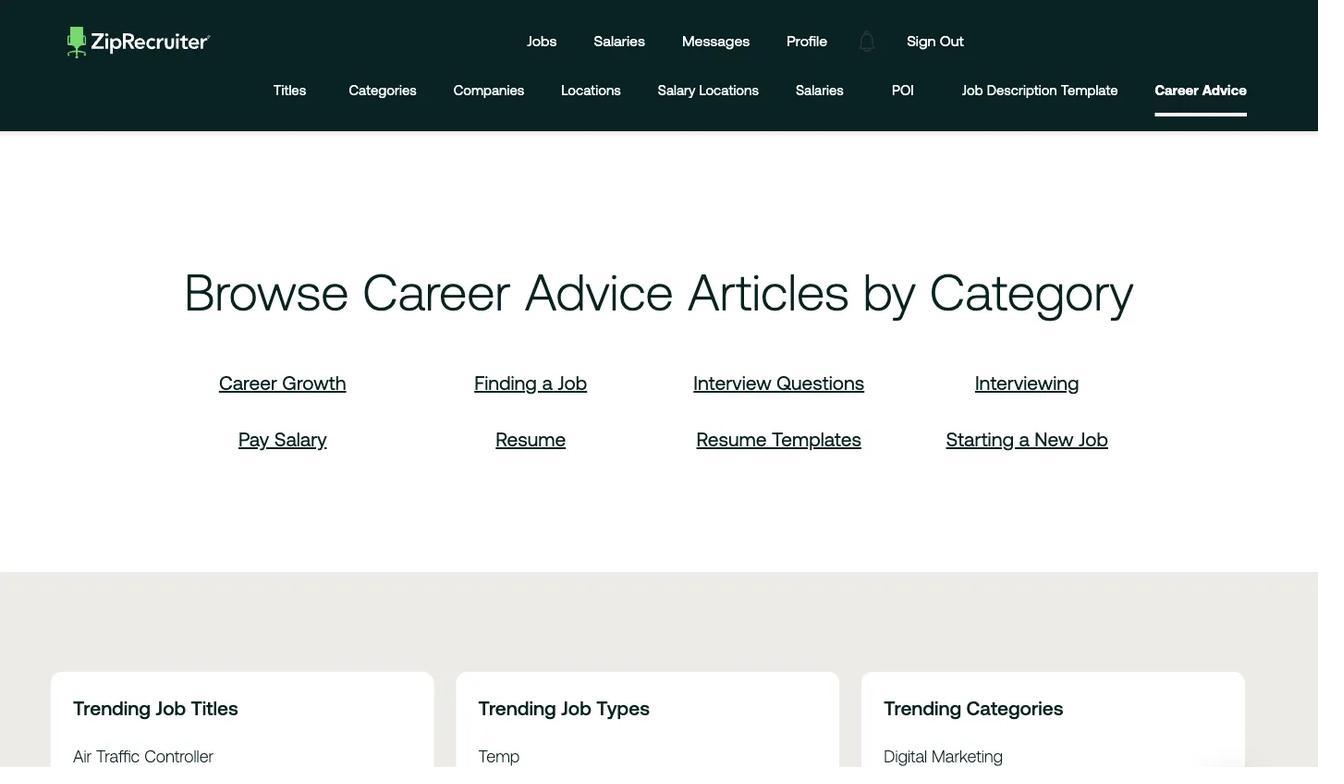 Task type: locate. For each thing, give the bounding box(es) containing it.
locations down 'jobs' link on the top of the page
[[562, 82, 621, 98]]

sign out link
[[894, 15, 978, 67]]

profile link
[[774, 15, 842, 67]]

0 horizontal spatial titles
[[191, 697, 238, 719]]

1 horizontal spatial resume
[[697, 428, 767, 450]]

career growth link
[[219, 372, 346, 394]]

interview questions
[[694, 372, 865, 394]]

1 vertical spatial salaries
[[796, 82, 844, 98]]

a
[[542, 372, 553, 394], [1020, 428, 1030, 450]]

0 vertical spatial advice
[[1203, 82, 1248, 98]]

2 horizontal spatial career
[[1156, 82, 1200, 98]]

resume down 'interview' on the right of page
[[697, 428, 767, 450]]

categories inside tabs "element"
[[349, 82, 417, 98]]

1 locations from the left
[[562, 82, 621, 98]]

new
[[1035, 428, 1074, 450]]

career inside tabs "element"
[[1156, 82, 1200, 98]]

0 vertical spatial salary
[[658, 82, 696, 98]]

salaries
[[594, 32, 646, 49], [796, 82, 844, 98]]

0 horizontal spatial salaries link
[[580, 15, 659, 67]]

category
[[930, 263, 1135, 321]]

trending job types
[[479, 697, 650, 719]]

salaries link down profile
[[796, 67, 844, 116]]

0 horizontal spatial salary
[[274, 428, 327, 450]]

sign out
[[907, 32, 965, 49]]

pay
[[239, 428, 269, 450]]

2 resume from the left
[[697, 428, 767, 450]]

1 vertical spatial salary
[[274, 428, 327, 450]]

interviewing link
[[976, 372, 1080, 394]]

job left types
[[561, 697, 592, 719]]

salaries inside main 'element'
[[594, 32, 646, 49]]

temp link
[[479, 747, 520, 766]]

1 vertical spatial a
[[1020, 428, 1030, 450]]

0 vertical spatial categories
[[349, 82, 417, 98]]

categories
[[349, 82, 417, 98], [967, 697, 1064, 719]]

1 horizontal spatial advice
[[1203, 82, 1248, 98]]

titles inside tabs "element"
[[274, 82, 306, 98]]

digital marketing link
[[884, 747, 1004, 766]]

0 vertical spatial titles
[[274, 82, 306, 98]]

1 vertical spatial categories
[[967, 697, 1064, 719]]

sign
[[907, 32, 936, 49]]

1 vertical spatial titles
[[191, 697, 238, 719]]

1 resume from the left
[[496, 428, 566, 450]]

salaries up locations link
[[594, 32, 646, 49]]

salaries down profile link
[[796, 82, 844, 98]]

1 horizontal spatial a
[[1020, 428, 1030, 450]]

3 trending from the left
[[884, 697, 962, 719]]

0 horizontal spatial a
[[542, 372, 553, 394]]

0 vertical spatial salaries
[[594, 32, 646, 49]]

titles link
[[268, 67, 312, 116]]

a left 'new'
[[1020, 428, 1030, 450]]

0 horizontal spatial resume
[[496, 428, 566, 450]]

salaries link right 'jobs' link on the top of the page
[[580, 15, 659, 67]]

finding
[[475, 372, 537, 394]]

messages link
[[669, 15, 764, 67]]

browse career advice articles by category
[[184, 263, 1135, 321]]

trending up traffic
[[73, 697, 151, 719]]

1 horizontal spatial salary
[[658, 82, 696, 98]]

jobs
[[527, 32, 557, 49]]

questions
[[777, 372, 865, 394]]

out
[[940, 32, 965, 49]]

trending job titles
[[73, 697, 238, 719]]

traffic
[[96, 747, 140, 766]]

1 horizontal spatial salaries
[[796, 82, 844, 98]]

a right finding
[[542, 372, 553, 394]]

career advice link
[[1156, 67, 1248, 113]]

2 vertical spatial career
[[219, 372, 277, 394]]

0 horizontal spatial career
[[219, 372, 277, 394]]

interviewing
[[976, 372, 1080, 394]]

1 horizontal spatial trending
[[479, 697, 556, 719]]

2 horizontal spatial trending
[[884, 697, 962, 719]]

salaries link
[[580, 15, 659, 67], [796, 67, 844, 116]]

0 vertical spatial a
[[542, 372, 553, 394]]

0 horizontal spatial locations
[[562, 82, 621, 98]]

0 vertical spatial career
[[1156, 82, 1200, 98]]

finding a job
[[475, 372, 588, 394]]

0 horizontal spatial trending
[[73, 697, 151, 719]]

tabs element
[[268, 67, 1266, 116]]

job left description
[[963, 82, 984, 98]]

1 horizontal spatial titles
[[274, 82, 306, 98]]

air traffic controller
[[73, 747, 214, 766]]

resume down finding a job
[[496, 428, 566, 450]]

1 horizontal spatial categories
[[967, 697, 1064, 719]]

career advice
[[1156, 82, 1248, 98]]

resume templates
[[697, 428, 862, 450]]

template
[[1062, 82, 1119, 98]]

job description template
[[963, 82, 1119, 98]]

marketing
[[932, 747, 1004, 766]]

salary
[[658, 82, 696, 98], [274, 428, 327, 450]]

growth
[[282, 372, 346, 394]]

resume
[[496, 428, 566, 450], [697, 428, 767, 450]]

2 trending from the left
[[479, 697, 556, 719]]

1 horizontal spatial locations
[[700, 82, 759, 98]]

0 horizontal spatial salaries
[[594, 32, 646, 49]]

1 trending from the left
[[73, 697, 151, 719]]

locations
[[562, 82, 621, 98], [700, 82, 759, 98]]

salary down main 'element'
[[658, 82, 696, 98]]

jobs link
[[513, 15, 571, 67]]

messages
[[683, 32, 750, 49]]

0 horizontal spatial categories
[[349, 82, 417, 98]]

trending categories
[[884, 697, 1064, 719]]

articles
[[688, 263, 850, 321]]

titles
[[274, 82, 306, 98], [191, 697, 238, 719]]

1 vertical spatial advice
[[525, 263, 674, 321]]

profile
[[787, 32, 828, 49]]

trending up the digital
[[884, 697, 962, 719]]

career
[[1156, 82, 1200, 98], [363, 263, 511, 321], [219, 372, 277, 394]]

digital
[[884, 747, 928, 766]]

browse
[[184, 263, 349, 321]]

1 vertical spatial career
[[363, 263, 511, 321]]

poi
[[893, 82, 914, 98]]

trending up the temp link on the left
[[479, 697, 556, 719]]

advice
[[1203, 82, 1248, 98], [525, 263, 674, 321]]

salary right the pay
[[274, 428, 327, 450]]

1 horizontal spatial career
[[363, 263, 511, 321]]

locations down messages link
[[700, 82, 759, 98]]

job
[[963, 82, 984, 98], [558, 372, 588, 394], [1079, 428, 1109, 450], [156, 697, 186, 719], [561, 697, 592, 719]]

trending
[[73, 697, 151, 719], [479, 697, 556, 719], [884, 697, 962, 719]]

notifications image
[[846, 20, 889, 62]]



Task type: vqa. For each thing, say whether or not it's contained in the screenshot.
'Digital Marketing'
yes



Task type: describe. For each thing, give the bounding box(es) containing it.
ziprecruiter image
[[68, 27, 211, 58]]

resume for resume "link"
[[496, 428, 566, 450]]

starting
[[947, 428, 1015, 450]]

description
[[988, 82, 1058, 98]]

job inside tabs "element"
[[963, 82, 984, 98]]

pay salary link
[[239, 428, 327, 450]]

categories link
[[349, 67, 417, 116]]

resume link
[[496, 428, 566, 450]]

starting a new job link
[[947, 428, 1109, 450]]

salary locations
[[658, 82, 759, 98]]

salaries inside tabs "element"
[[796, 82, 844, 98]]

interview
[[694, 372, 772, 394]]

air
[[73, 747, 92, 766]]

digital marketing
[[884, 747, 1004, 766]]

companies
[[454, 82, 525, 98]]

career for career growth
[[219, 372, 277, 394]]

salary inside 'salary locations' link
[[658, 82, 696, 98]]

temp
[[479, 747, 520, 766]]

advice inside tabs "element"
[[1203, 82, 1248, 98]]

templates
[[772, 428, 862, 450]]

a for finding
[[542, 372, 553, 394]]

locations link
[[562, 67, 621, 116]]

job description template link
[[963, 67, 1119, 116]]

types
[[597, 697, 650, 719]]

2 locations from the left
[[700, 82, 759, 98]]

controller
[[144, 747, 214, 766]]

job right finding
[[558, 372, 588, 394]]

trending for trending job types
[[479, 697, 556, 719]]

starting a new job
[[947, 428, 1109, 450]]

air traffic controller link
[[73, 747, 214, 766]]

trending for trending categories
[[884, 697, 962, 719]]

career growth
[[219, 372, 346, 394]]

interview questions link
[[694, 372, 865, 394]]

trending for trending job titles
[[73, 697, 151, 719]]

0 horizontal spatial advice
[[525, 263, 674, 321]]

resume templates link
[[697, 428, 862, 450]]

finding a job link
[[475, 372, 588, 394]]

resume for resume templates
[[697, 428, 767, 450]]

1 horizontal spatial salaries link
[[796, 67, 844, 116]]

companies link
[[454, 67, 525, 116]]

a for starting
[[1020, 428, 1030, 450]]

career for career advice
[[1156, 82, 1200, 98]]

job up "controller"
[[156, 697, 186, 719]]

main element
[[53, 15, 1266, 67]]

by
[[864, 263, 917, 321]]

job right 'new'
[[1079, 428, 1109, 450]]

salary locations link
[[658, 67, 759, 116]]

pay salary
[[239, 428, 327, 450]]

poi link
[[881, 67, 926, 116]]



